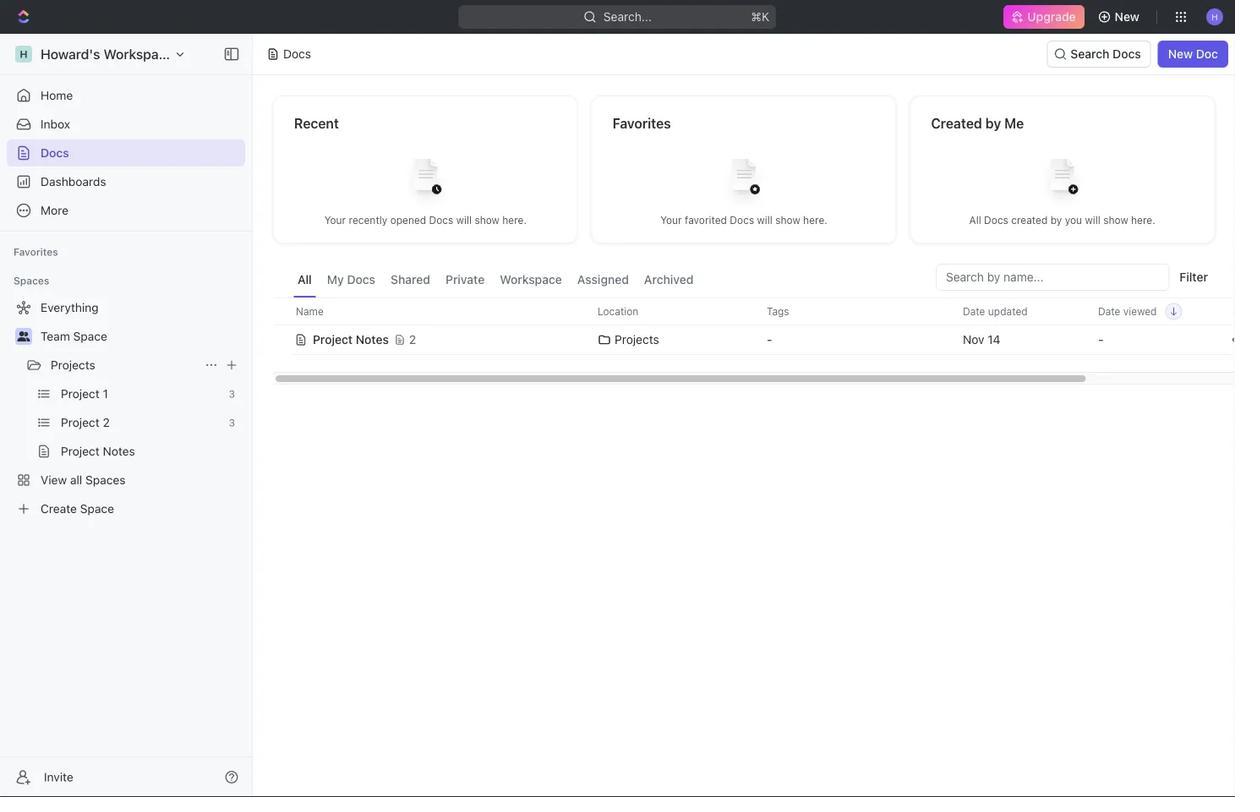 Task type: describe. For each thing, give the bounding box(es) containing it.
create
[[41, 502, 77, 516]]

1 vertical spatial by
[[1051, 214, 1063, 226]]

recent
[[294, 115, 339, 132]]

search
[[1071, 47, 1110, 61]]

2 will from the left
[[757, 214, 773, 226]]

nov 14
[[963, 333, 1001, 347]]

my docs button
[[323, 264, 380, 298]]

upgrade
[[1028, 10, 1076, 24]]

dashboards link
[[7, 168, 245, 195]]

0 vertical spatial projects
[[615, 333, 660, 347]]

0 horizontal spatial spaces
[[14, 275, 49, 287]]

create space link
[[7, 496, 242, 523]]

notes inside row
[[356, 333, 389, 347]]

3 for 1
[[229, 388, 235, 400]]

date updated button
[[953, 299, 1038, 325]]

private
[[446, 273, 485, 287]]

new button
[[1092, 3, 1150, 30]]

2 here. from the left
[[804, 214, 828, 226]]

view all spaces link
[[7, 467, 242, 494]]

new doc
[[1169, 47, 1219, 61]]

team space
[[41, 329, 107, 343]]

all docs created by you will show here.
[[970, 214, 1156, 226]]

1
[[103, 387, 108, 401]]

updated
[[989, 306, 1028, 318]]

sidebar navigation
[[0, 34, 256, 798]]

invite
[[44, 771, 73, 784]]

date viewed button
[[1089, 299, 1183, 325]]

space for team space
[[73, 329, 107, 343]]

h button
[[1202, 3, 1229, 30]]

tab list containing all
[[293, 264, 698, 298]]

project for the project notes link at left
[[61, 444, 100, 458]]

tree inside the sidebar navigation
[[7, 294, 245, 523]]

your for recent
[[324, 214, 346, 226]]

view all spaces
[[41, 473, 126, 487]]

Search by name... text field
[[946, 265, 1160, 290]]

tags
[[767, 306, 790, 318]]

howard's workspace, , element
[[15, 46, 32, 63]]

workspace inside button
[[500, 273, 562, 287]]

docs link
[[7, 140, 245, 167]]

project 1 link
[[61, 381, 222, 408]]

workspace button
[[496, 264, 567, 298]]

2 show from the left
[[776, 214, 801, 226]]

row containing project notes
[[273, 323, 1236, 357]]

home link
[[7, 82, 245, 109]]

docs right opened
[[429, 214, 454, 226]]

new for new doc
[[1169, 47, 1194, 61]]

favorites inside 'button'
[[14, 246, 58, 258]]

team space link
[[41, 323, 242, 350]]

doc
[[1197, 47, 1219, 61]]

search docs
[[1071, 47, 1142, 61]]

14
[[988, 333, 1001, 347]]

all for all docs created by you will show here.
[[970, 214, 982, 226]]

upgrade link
[[1004, 5, 1085, 29]]

more button
[[7, 197, 245, 224]]

projects inside 'projects' link
[[51, 358, 95, 372]]

more
[[41, 203, 69, 217]]

shared button
[[387, 264, 435, 298]]

archived
[[644, 273, 694, 287]]

project for project 2 link
[[61, 416, 100, 430]]

project 2
[[61, 416, 110, 430]]

my docs
[[327, 273, 376, 287]]

your recently opened docs will show here.
[[324, 214, 527, 226]]

you
[[1065, 214, 1083, 226]]

name
[[296, 306, 324, 318]]

assigned button
[[573, 264, 633, 298]]

inbox
[[41, 117, 70, 131]]

no favorited docs image
[[710, 146, 778, 214]]

howard's workspace
[[41, 46, 174, 62]]

viewed
[[1124, 306, 1157, 318]]

2 - from the left
[[1099, 333, 1104, 347]]

filter button
[[1173, 264, 1215, 291]]

h inside dropdown button
[[1212, 12, 1219, 21]]

your favorited docs will show here.
[[661, 214, 828, 226]]

3 here. from the left
[[1132, 214, 1156, 226]]

3 will from the left
[[1086, 214, 1101, 226]]

archived button
[[640, 264, 698, 298]]

1 horizontal spatial project notes
[[313, 333, 389, 347]]

docs left created
[[985, 214, 1009, 226]]



Task type: locate. For each thing, give the bounding box(es) containing it.
favorited
[[685, 214, 727, 226]]

2 horizontal spatial here.
[[1132, 214, 1156, 226]]

private button
[[442, 264, 489, 298]]

0 horizontal spatial your
[[324, 214, 346, 226]]

0 vertical spatial workspace
[[104, 46, 174, 62]]

all
[[970, 214, 982, 226], [298, 273, 312, 287]]

new doc button
[[1159, 41, 1229, 68]]

table
[[273, 298, 1236, 357]]

1 horizontal spatial all
[[970, 214, 982, 226]]

0 vertical spatial notes
[[356, 333, 389, 347]]

project notes link
[[61, 438, 242, 465]]

notes down 'my docs' button
[[356, 333, 389, 347]]

1 vertical spatial favorites
[[14, 246, 58, 258]]

your left "recently"
[[324, 214, 346, 226]]

tree containing everything
[[7, 294, 245, 523]]

2
[[409, 333, 416, 347], [103, 416, 110, 430]]

notes up view all spaces link at left bottom
[[103, 444, 135, 458]]

1 vertical spatial spaces
[[85, 473, 126, 487]]

0 horizontal spatial project notes
[[61, 444, 135, 458]]

all left my
[[298, 273, 312, 287]]

created
[[932, 115, 983, 132]]

1 horizontal spatial projects
[[615, 333, 660, 347]]

1 horizontal spatial notes
[[356, 333, 389, 347]]

1 horizontal spatial new
[[1169, 47, 1194, 61]]

1 vertical spatial workspace
[[500, 273, 562, 287]]

1 vertical spatial projects
[[51, 358, 95, 372]]

0 horizontal spatial workspace
[[104, 46, 174, 62]]

all button
[[293, 264, 316, 298]]

- down the 'date viewed'
[[1099, 333, 1104, 347]]

opened
[[390, 214, 426, 226]]

show right you
[[1104, 214, 1129, 226]]

howard's
[[41, 46, 100, 62]]

2 inside tree
[[103, 416, 110, 430]]

projects
[[615, 333, 660, 347], [51, 358, 95, 372]]

search docs button
[[1047, 41, 1152, 68]]

date for date viewed
[[1099, 306, 1121, 318]]

0 horizontal spatial all
[[298, 273, 312, 287]]

favorites button
[[7, 242, 65, 262]]

1 horizontal spatial your
[[661, 214, 682, 226]]

0 vertical spatial 3
[[229, 388, 235, 400]]

create space
[[41, 502, 114, 516]]

project notes down project 2
[[61, 444, 135, 458]]

space right team
[[73, 329, 107, 343]]

h up doc
[[1212, 12, 1219, 21]]

will right opened
[[456, 214, 472, 226]]

1 row from the top
[[273, 298, 1236, 326]]

1 horizontal spatial 2
[[409, 333, 416, 347]]

0 horizontal spatial 2
[[103, 416, 110, 430]]

project notes down name
[[313, 333, 389, 347]]

0 horizontal spatial date
[[963, 306, 986, 318]]

0 horizontal spatial favorites
[[14, 246, 58, 258]]

0 horizontal spatial -
[[767, 333, 773, 347]]

1 vertical spatial project notes
[[61, 444, 135, 458]]

spaces right all
[[85, 473, 126, 487]]

view
[[41, 473, 67, 487]]

spaces inside tree
[[85, 473, 126, 487]]

- down tags at right top
[[767, 333, 773, 347]]

h inside navigation
[[20, 48, 28, 60]]

2 down 1
[[103, 416, 110, 430]]

0 vertical spatial space
[[73, 329, 107, 343]]

your for favorites
[[661, 214, 682, 226]]

project down 'project 1' at the left
[[61, 416, 100, 430]]

h left the howard's
[[20, 48, 28, 60]]

project notes
[[313, 333, 389, 347], [61, 444, 135, 458]]

0 vertical spatial new
[[1115, 10, 1140, 24]]

show
[[475, 214, 500, 226], [776, 214, 801, 226], [1104, 214, 1129, 226]]

everything
[[41, 301, 99, 315]]

new up search docs
[[1115, 10, 1140, 24]]

1 will from the left
[[456, 214, 472, 226]]

date up nov
[[963, 306, 986, 318]]

docs up recent
[[283, 47, 311, 61]]

shared
[[391, 273, 431, 287]]

will down no favorited docs image
[[757, 214, 773, 226]]

0 horizontal spatial new
[[1115, 10, 1140, 24]]

tree
[[7, 294, 245, 523]]

your left favorited
[[661, 214, 682, 226]]

by
[[986, 115, 1002, 132], [1051, 214, 1063, 226]]

me
[[1005, 115, 1025, 132]]

all inside button
[[298, 273, 312, 287]]

project inside project 1 link
[[61, 387, 100, 401]]

1 horizontal spatial will
[[757, 214, 773, 226]]

space for create space
[[80, 502, 114, 516]]

1 horizontal spatial show
[[776, 214, 801, 226]]

spaces
[[14, 275, 49, 287], [85, 473, 126, 487]]

0 horizontal spatial show
[[475, 214, 500, 226]]

1 vertical spatial new
[[1169, 47, 1194, 61]]

all left created
[[970, 214, 982, 226]]

project inside the project notes link
[[61, 444, 100, 458]]

notes inside the project notes link
[[103, 444, 135, 458]]

home
[[41, 88, 73, 102]]

0 horizontal spatial h
[[20, 48, 28, 60]]

project left 1
[[61, 387, 100, 401]]

projects down "location"
[[615, 333, 660, 347]]

0 horizontal spatial will
[[456, 214, 472, 226]]

0 vertical spatial favorites
[[613, 115, 671, 132]]

2 inside row
[[409, 333, 416, 347]]

recently
[[349, 214, 388, 226]]

favorites
[[613, 115, 671, 132], [14, 246, 58, 258]]

2 horizontal spatial will
[[1086, 214, 1101, 226]]

1 horizontal spatial h
[[1212, 12, 1219, 21]]

2 date from the left
[[1099, 306, 1121, 318]]

search...
[[604, 10, 652, 24]]

1 vertical spatial 2
[[103, 416, 110, 430]]

new
[[1115, 10, 1140, 24], [1169, 47, 1194, 61]]

will
[[456, 214, 472, 226], [757, 214, 773, 226], [1086, 214, 1101, 226]]

1 vertical spatial space
[[80, 502, 114, 516]]

project up view all spaces at the left bottom
[[61, 444, 100, 458]]

2 horizontal spatial show
[[1104, 214, 1129, 226]]

created by me
[[932, 115, 1025, 132]]

⌘k
[[752, 10, 770, 24]]

1 vertical spatial h
[[20, 48, 28, 60]]

project for project 1 link
[[61, 387, 100, 401]]

1 horizontal spatial here.
[[804, 214, 828, 226]]

project inside row
[[313, 333, 353, 347]]

docs right my
[[347, 273, 376, 287]]

date
[[963, 306, 986, 318], [1099, 306, 1121, 318]]

row
[[273, 298, 1236, 326], [273, 323, 1236, 357]]

everything link
[[7, 294, 242, 321]]

assigned
[[578, 273, 629, 287]]

will right you
[[1086, 214, 1101, 226]]

dashboards
[[41, 175, 106, 189]]

project notes inside the sidebar navigation
[[61, 444, 135, 458]]

show up private
[[475, 214, 500, 226]]

1 show from the left
[[475, 214, 500, 226]]

1 date from the left
[[963, 306, 986, 318]]

nov
[[963, 333, 985, 347]]

1 horizontal spatial date
[[1099, 306, 1121, 318]]

inbox link
[[7, 111, 245, 138]]

1 horizontal spatial spaces
[[85, 473, 126, 487]]

space
[[73, 329, 107, 343], [80, 502, 114, 516]]

my
[[327, 273, 344, 287]]

2 3 from the top
[[229, 417, 235, 429]]

new for new
[[1115, 10, 1140, 24]]

3 show from the left
[[1104, 214, 1129, 226]]

project 2 link
[[61, 409, 222, 436]]

2 your from the left
[[661, 214, 682, 226]]

projects down team space
[[51, 358, 95, 372]]

date viewed
[[1099, 306, 1157, 318]]

docs
[[283, 47, 311, 61], [1113, 47, 1142, 61], [41, 146, 69, 160], [429, 214, 454, 226], [730, 214, 755, 226], [985, 214, 1009, 226], [347, 273, 376, 287]]

1 vertical spatial all
[[298, 273, 312, 287]]

tab list
[[293, 264, 698, 298]]

show down no favorited docs image
[[776, 214, 801, 226]]

1 your from the left
[[324, 214, 346, 226]]

1 horizontal spatial workspace
[[500, 273, 562, 287]]

docs down inbox
[[41, 146, 69, 160]]

created
[[1012, 214, 1048, 226]]

1 3 from the top
[[229, 388, 235, 400]]

no created by me docs image
[[1029, 146, 1097, 214]]

docs right search at the top right of the page
[[1113, 47, 1142, 61]]

0 horizontal spatial notes
[[103, 444, 135, 458]]

0 horizontal spatial by
[[986, 115, 1002, 132]]

date left "viewed" on the top right of the page
[[1099, 306, 1121, 318]]

0 horizontal spatial projects
[[51, 358, 95, 372]]

1 vertical spatial notes
[[103, 444, 135, 458]]

1 - from the left
[[767, 333, 773, 347]]

spaces down 'favorites' 'button'
[[14, 275, 49, 287]]

1 horizontal spatial by
[[1051, 214, 1063, 226]]

no recent docs image
[[392, 146, 460, 214]]

1 here. from the left
[[503, 214, 527, 226]]

1 horizontal spatial -
[[1099, 333, 1104, 347]]

notes
[[356, 333, 389, 347], [103, 444, 135, 458]]

project inside project 2 link
[[61, 416, 100, 430]]

by left me
[[986, 115, 1002, 132]]

0 vertical spatial spaces
[[14, 275, 49, 287]]

2 down shared button
[[409, 333, 416, 347]]

1 horizontal spatial favorites
[[613, 115, 671, 132]]

workspace
[[104, 46, 174, 62], [500, 273, 562, 287]]

workspace right private
[[500, 273, 562, 287]]

all for all
[[298, 273, 312, 287]]

filter button
[[1173, 264, 1215, 291]]

0 vertical spatial 2
[[409, 333, 416, 347]]

workspace up "home" link
[[104, 46, 174, 62]]

1 vertical spatial 3
[[229, 417, 235, 429]]

new left doc
[[1169, 47, 1194, 61]]

all
[[70, 473, 82, 487]]

date updated
[[963, 306, 1028, 318]]

3 for 2
[[229, 417, 235, 429]]

0 vertical spatial project notes
[[313, 333, 389, 347]]

-
[[767, 333, 773, 347], [1099, 333, 1104, 347]]

location
[[598, 306, 639, 318]]

docs inside button
[[1113, 47, 1142, 61]]

project 1
[[61, 387, 108, 401]]

filter
[[1180, 270, 1209, 284]]

workspace inside the sidebar navigation
[[104, 46, 174, 62]]

by left you
[[1051, 214, 1063, 226]]

your
[[324, 214, 346, 226], [661, 214, 682, 226]]

row containing name
[[273, 298, 1236, 326]]

0 vertical spatial h
[[1212, 12, 1219, 21]]

project
[[313, 333, 353, 347], [61, 387, 100, 401], [61, 416, 100, 430], [61, 444, 100, 458]]

0 vertical spatial all
[[970, 214, 982, 226]]

projects link
[[51, 352, 198, 379]]

0 horizontal spatial here.
[[503, 214, 527, 226]]

project down name
[[313, 333, 353, 347]]

2 row from the top
[[273, 323, 1236, 357]]

date for date updated
[[963, 306, 986, 318]]

user group image
[[17, 332, 30, 342]]

docs right favorited
[[730, 214, 755, 226]]

team
[[41, 329, 70, 343]]

3
[[229, 388, 235, 400], [229, 417, 235, 429]]

docs inside the sidebar navigation
[[41, 146, 69, 160]]

0 vertical spatial by
[[986, 115, 1002, 132]]

h
[[1212, 12, 1219, 21], [20, 48, 28, 60]]

docs inside button
[[347, 273, 376, 287]]

table containing project notes
[[273, 298, 1236, 357]]

space down view all spaces at the left bottom
[[80, 502, 114, 516]]



Task type: vqa. For each thing, say whether or not it's contained in the screenshot.


